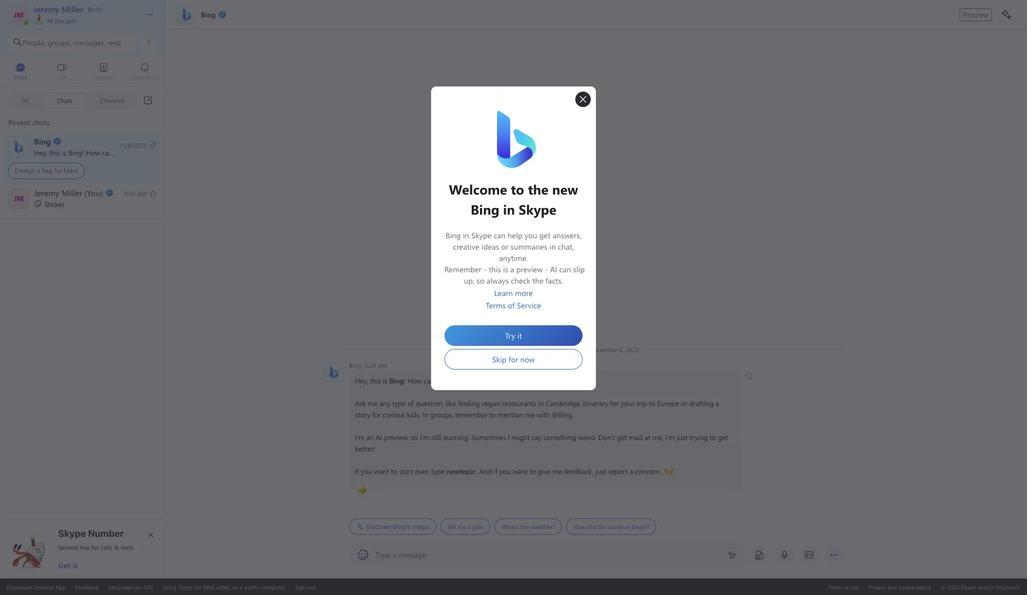 Task type: vqa. For each thing, say whether or not it's contained in the screenshot.
Learn more link
yes



Task type: describe. For each thing, give the bounding box(es) containing it.
story
[[355, 410, 370, 420]]

type
[[376, 550, 390, 560]]

cookie
[[899, 583, 915, 591]]

a inside ask me any type of question, like finding vegan restaurants in cambridge, itinerary for your trip to europe or drafting a story for curious kids. in groups, remember to mention me with @bing. i'm an ai preview, so i'm still learning. sometimes i might say something weird. don't get mad at me, i'm just trying to get better! if you want to start over, type
[[716, 399, 719, 409]]

using skype for web safely on a public computer
[[163, 583, 286, 591]]

report
[[609, 467, 628, 477]]

privacy
[[869, 583, 886, 591]]

an
[[366, 433, 374, 443]]

3 i'm from the left
[[665, 433, 675, 443]]

remember
[[455, 410, 487, 420]]

how inside button
[[573, 523, 585, 531]]

might
[[512, 433, 530, 443]]

chats
[[57, 96, 72, 104]]

you inside ask me any type of question, like finding vegan restaurants in cambridge, itinerary for your trip to europe or drafting a story for curious kids. in groups, remember to mention me with @bing. i'm an ai preview, so i'm still learning. sometimes i might say something weird. don't get mad at me, i'm just trying to get better! if you want to start over, type
[[361, 467, 372, 477]]

tell
[[447, 523, 456, 531]]

web
[[203, 583, 215, 591]]

vegan
[[482, 399, 500, 409]]

1 vertical spatial is
[[383, 376, 387, 386]]

at
[[645, 433, 651, 443]]

9:24
[[365, 362, 376, 370]]

0 vertical spatial hey, this is bing ! how can i help you today?
[[34, 148, 169, 157]]

1 get from the left
[[617, 433, 627, 443]]

get it
[[58, 561, 77, 571]]

if
[[355, 467, 359, 477]]

the for at
[[55, 16, 64, 25]]

(en-
[[134, 583, 144, 591]]

a right type
[[392, 550, 396, 560]]

web
[[108, 37, 121, 47]]

the for what's
[[521, 523, 530, 531]]

sometimes
[[472, 433, 506, 443]]

to down vegan
[[489, 410, 496, 420]]

at
[[47, 16, 53, 25]]

download
[[6, 583, 32, 591]]

1 horizontal spatial hey, this is bing ! how can i help you today?
[[355, 376, 491, 386]]

for right story
[[372, 410, 381, 420]]

0 vertical spatial help
[[118, 148, 132, 157]]

if
[[494, 467, 498, 477]]

terms inside learn more terms of service
[[486, 300, 506, 311]]

trip
[[637, 399, 647, 409]]

skype number
[[58, 529, 124, 539]]

how did the universe begin?
[[573, 523, 650, 531]]

.
[[476, 467, 477, 477]]

language (en-us) link
[[108, 583, 153, 591]]

how did the universe begin? button
[[566, 519, 657, 535]]

like
[[446, 399, 456, 409]]

on
[[232, 583, 239, 591]]

preview,
[[384, 433, 409, 443]]

us)
[[144, 583, 153, 591]]

1 vertical spatial hey,
[[355, 376, 368, 386]]

1 vertical spatial today?
[[469, 376, 489, 386]]

did
[[587, 523, 596, 531]]

for left your
[[610, 399, 619, 409]]

1 horizontal spatial i
[[436, 376, 438, 386]]

messages,
[[74, 37, 106, 47]]

0 vertical spatial today?
[[147, 148, 167, 157]]

of inside ask me any type of question, like finding vegan restaurants in cambridge, itinerary for your trip to europe or drafting a story for curious kids. in groups, remember to mention me with @bing. i'm an ai preview, so i'm still learning. sometimes i might say something weird. don't get mad at me, i'm just trying to get better! if you want to start over, type
[[408, 399, 414, 409]]

sticker
[[44, 199, 64, 209]]

ask me any type of question, like finding vegan restaurants in cambridge, itinerary for your trip to europe or drafting a story for curious kids. in groups, remember to mention me with @bing. i'm an ai preview, so i'm still learning. sometimes i might say something weird. don't get mad at me, i'm just trying to get better! if you want to start over, type
[[355, 399, 730, 477]]

mars
[[64, 167, 78, 175]]

over,
[[415, 467, 429, 477]]

europe
[[657, 399, 679, 409]]

weather?
[[531, 523, 556, 531]]

don't
[[598, 433, 615, 443]]

get
[[58, 561, 71, 571]]

0 vertical spatial bing
[[68, 148, 82, 157]]

give
[[538, 467, 551, 477]]

calls
[[101, 544, 112, 552]]

all
[[22, 96, 29, 104]]

message
[[398, 550, 426, 560]]

discover
[[366, 523, 391, 531]]

bing's
[[393, 523, 411, 531]]

what's the weather?
[[501, 523, 556, 531]]

bing, 9:24 am
[[349, 362, 387, 370]]

service
[[517, 300, 541, 311]]

0 horizontal spatial just
[[596, 467, 607, 477]]

question,
[[416, 399, 444, 409]]

at the gym
[[45, 16, 77, 25]]

sign out link
[[295, 583, 316, 591]]

with
[[537, 410, 550, 420]]

feedback link
[[75, 583, 99, 591]]

for inside skype number element
[[91, 544, 99, 552]]

feedback
[[75, 583, 99, 591]]

type a message
[[376, 550, 426, 560]]

weird.
[[578, 433, 597, 443]]

joke
[[473, 523, 484, 531]]

0 horizontal spatial i
[[115, 148, 117, 157]]

learn more link
[[494, 287, 533, 300]]

0 vertical spatial can
[[102, 148, 113, 157]]

terms of use
[[828, 583, 859, 591]]

better!
[[355, 444, 375, 454]]

policy
[[917, 583, 931, 591]]

language
[[108, 583, 133, 591]]

a left flag
[[37, 167, 40, 175]]

kids.
[[407, 410, 421, 420]]

me inside button
[[458, 523, 466, 531]]

concern.
[[635, 467, 661, 477]]

to left start
[[391, 467, 397, 477]]

universe
[[608, 523, 630, 531]]

and
[[479, 467, 492, 477]]

1 horizontal spatial can
[[424, 376, 434, 386]]

0 vertical spatial type
[[392, 399, 406, 409]]

i inside ask me any type of question, like finding vegan restaurants in cambridge, itinerary for your trip to europe or drafting a story for curious kids. in groups, remember to mention me with @bing. i'm an ai preview, so i'm still learning. sometimes i might say something weird. don't get mad at me, i'm just trying to get better! if you want to start over, type
[[508, 433, 510, 443]]

to right the "trip"
[[649, 399, 655, 409]]

so
[[411, 433, 418, 443]]

Type a message text field
[[376, 550, 720, 561]]

learn more terms of service
[[486, 288, 541, 311]]

me right give
[[553, 467, 562, 477]]

and
[[888, 583, 897, 591]]



Task type: locate. For each thing, give the bounding box(es) containing it.
download desktop app link
[[6, 583, 66, 591]]

mention
[[497, 410, 523, 420]]

language (en-us)
[[108, 583, 153, 591]]

skype right using
[[178, 583, 193, 591]]

1 vertical spatial bing
[[389, 376, 404, 386]]

! up curious
[[404, 376, 406, 386]]

people,
[[23, 37, 46, 47]]

a right on
[[240, 583, 243, 591]]

terms down learn
[[486, 300, 506, 311]]

this up flag
[[49, 148, 60, 157]]

1 horizontal spatial how
[[407, 376, 422, 386]]

i'm
[[355, 433, 364, 443], [420, 433, 429, 443], [665, 433, 675, 443]]

people, groups, messages, web
[[23, 37, 121, 47]]

0 vertical spatial groups,
[[48, 37, 72, 47]]

more
[[515, 288, 533, 298]]

out
[[307, 583, 316, 591]]

0 vertical spatial terms
[[486, 300, 506, 311]]

1 vertical spatial this
[[370, 376, 381, 386]]

the right what's at the bottom of the page
[[521, 523, 530, 531]]

just inside ask me any type of question, like finding vegan restaurants in cambridge, itinerary for your trip to europe or drafting a story for curious kids. in groups, remember to mention me with @bing. i'm an ai preview, so i'm still learning. sometimes i might say something weird. don't get mad at me, i'm just trying to get better! if you want to start over, type
[[677, 433, 688, 443]]

to right trying
[[710, 433, 716, 443]]

2 get from the left
[[718, 433, 728, 443]]

what's
[[501, 523, 519, 531]]

0 horizontal spatial today?
[[147, 148, 167, 157]]

2 vertical spatial how
[[573, 523, 585, 531]]

want left start
[[374, 467, 389, 477]]

is down am
[[383, 376, 387, 386]]

privacy and cookie policy link
[[869, 583, 931, 591]]

you
[[134, 148, 145, 157], [455, 376, 467, 386], [361, 467, 372, 477], [499, 467, 511, 477]]

0 horizontal spatial terms
[[486, 300, 506, 311]]

a right 'report'
[[630, 467, 633, 477]]

bing,
[[349, 362, 363, 370]]

0 horizontal spatial hey, this is bing ! how can i help you today?
[[34, 148, 169, 157]]

this down the 9:24
[[370, 376, 381, 386]]

of inside learn more terms of service
[[508, 300, 515, 311]]

to left give
[[530, 467, 536, 477]]

use
[[851, 583, 859, 591]]

just left 'report'
[[596, 467, 607, 477]]

0 horizontal spatial this
[[49, 148, 60, 157]]

any
[[379, 399, 390, 409]]

how
[[86, 148, 100, 157], [407, 376, 422, 386], [573, 523, 585, 531]]

download desktop app
[[6, 583, 66, 591]]

2 i'm from the left
[[420, 433, 429, 443]]

0 vertical spatial hey,
[[34, 148, 47, 157]]

type up curious
[[392, 399, 406, 409]]

just
[[677, 433, 688, 443], [596, 467, 607, 477]]

app
[[55, 583, 66, 591]]

how left did
[[573, 523, 585, 531]]

1 horizontal spatial bing
[[389, 376, 404, 386]]

1 horizontal spatial groups,
[[430, 410, 453, 420]]

0 horizontal spatial the
[[55, 16, 64, 25]]

2 horizontal spatial i'm
[[665, 433, 675, 443]]

0 vertical spatial !
[[82, 148, 84, 157]]

want inside ask me any type of question, like finding vegan restaurants in cambridge, itinerary for your trip to europe or drafting a story for curious kids. in groups, remember to mention me with @bing. i'm an ai preview, so i'm still learning. sometimes i might say something weird. don't get mad at me, i'm just trying to get better! if you want to start over, type
[[374, 467, 389, 477]]

newtopic . and if you want to give me feedback, just report a concern.
[[447, 467, 663, 477]]

1 vertical spatial skype
[[178, 583, 193, 591]]

newtopic
[[447, 467, 476, 477]]

channels
[[100, 96, 125, 104]]

me
[[368, 399, 378, 409], [525, 410, 535, 420], [553, 467, 562, 477], [458, 523, 466, 531]]

groups, down at the gym
[[48, 37, 72, 47]]

1 horizontal spatial of
[[508, 300, 515, 311]]

of down learn more link
[[508, 300, 515, 311]]

i'm right 'me,'
[[665, 433, 675, 443]]

in
[[423, 410, 428, 420]]

me left any
[[368, 399, 378, 409]]

0 vertical spatial this
[[49, 148, 60, 157]]

public
[[245, 583, 260, 591]]

hey, this is bing ! how can i help you today? up mars
[[34, 148, 169, 157]]

the right "at" on the left top of page
[[55, 16, 64, 25]]

dialog
[[431, 87, 596, 391]]

drafting
[[689, 399, 714, 409]]

i'm left an
[[355, 433, 364, 443]]

how up "sticker" button
[[86, 148, 100, 157]]

1 horizontal spatial !
[[404, 376, 406, 386]]

for right 'line'
[[91, 544, 99, 552]]

bing up mars
[[68, 148, 82, 157]]

am
[[378, 362, 387, 370]]

preview
[[963, 10, 989, 19]]

today?
[[147, 148, 167, 157], [469, 376, 489, 386]]

1 vertical spatial !
[[404, 376, 406, 386]]

learn
[[494, 288, 513, 298]]

dialog containing learn more terms of service
[[431, 87, 596, 391]]

0 vertical spatial i
[[115, 148, 117, 157]]

0 vertical spatial just
[[677, 433, 688, 443]]

of
[[508, 300, 515, 311], [408, 399, 414, 409], [844, 583, 849, 591]]

hey,
[[34, 148, 47, 157], [355, 376, 368, 386]]

learning.
[[443, 433, 470, 443]]

0 horizontal spatial how
[[86, 148, 100, 157]]

groups, down like
[[430, 410, 453, 420]]

something
[[543, 433, 576, 443]]

1 vertical spatial how
[[407, 376, 422, 386]]

skype up second on the bottom left of the page
[[58, 529, 86, 539]]

1 vertical spatial just
[[596, 467, 607, 477]]

&
[[114, 544, 119, 552]]

1 horizontal spatial this
[[370, 376, 381, 386]]

curious
[[383, 410, 405, 420]]

1 vertical spatial can
[[424, 376, 434, 386]]

1 vertical spatial groups,
[[430, 410, 453, 420]]

what's the weather? button
[[495, 519, 562, 535]]

0 horizontal spatial want
[[374, 467, 389, 477]]

of left use
[[844, 583, 849, 591]]

a left joke
[[468, 523, 471, 531]]

tell me a joke
[[447, 523, 484, 531]]

want
[[374, 467, 389, 477], [513, 467, 528, 477]]

the
[[55, 16, 64, 25], [521, 523, 530, 531], [597, 523, 606, 531]]

1 vertical spatial help
[[440, 376, 453, 386]]

2 horizontal spatial of
[[844, 583, 849, 591]]

a
[[37, 167, 40, 175], [716, 399, 719, 409], [630, 467, 633, 477], [468, 523, 471, 531], [392, 550, 396, 560], [240, 583, 243, 591]]

2 horizontal spatial the
[[597, 523, 606, 531]]

1 horizontal spatial terms
[[828, 583, 843, 591]]

texts
[[121, 544, 134, 552]]

how up "question,"
[[407, 376, 422, 386]]

0 horizontal spatial groups,
[[48, 37, 72, 47]]

me right tell
[[458, 523, 466, 531]]

of up kids. at the bottom left of the page
[[408, 399, 414, 409]]

type right over,
[[431, 467, 445, 477]]

number
[[88, 529, 124, 539]]

mad
[[629, 433, 643, 443]]

this
[[49, 148, 60, 157], [370, 376, 381, 386]]

say
[[532, 433, 542, 443]]

1 horizontal spatial type
[[431, 467, 445, 477]]

for right flag
[[54, 167, 62, 175]]

1 horizontal spatial today?
[[469, 376, 489, 386]]

desktop
[[33, 583, 54, 591]]

0 horizontal spatial hey,
[[34, 148, 47, 157]]

the inside button
[[597, 523, 606, 531]]

1 i'm from the left
[[355, 433, 364, 443]]

! up "sticker" button
[[82, 148, 84, 157]]

second line for calls & texts
[[58, 544, 134, 552]]

magic
[[413, 523, 430, 531]]

1 horizontal spatial hey,
[[355, 376, 368, 386]]

the right did
[[597, 523, 606, 531]]

1 horizontal spatial help
[[440, 376, 453, 386]]

1 vertical spatial of
[[408, 399, 414, 409]]

i'm right so
[[420, 433, 429, 443]]

groups, inside button
[[48, 37, 72, 47]]

ask
[[355, 399, 366, 409]]

2 horizontal spatial i
[[508, 433, 510, 443]]

start
[[399, 467, 413, 477]]

at the gym button
[[33, 14, 135, 25]]

a right drafting
[[716, 399, 719, 409]]

(openhands)
[[664, 466, 703, 476]]

1 vertical spatial terms
[[828, 583, 843, 591]]

0 horizontal spatial get
[[617, 433, 627, 443]]

restaurants
[[502, 399, 536, 409]]

terms of service link
[[486, 300, 541, 312]]

hey, up design a flag for mars
[[34, 148, 47, 157]]

0 horizontal spatial i'm
[[355, 433, 364, 443]]

a inside button
[[468, 523, 471, 531]]

1 horizontal spatial just
[[677, 433, 688, 443]]

hey, this is bing ! how can i help you today? up "question,"
[[355, 376, 491, 386]]

1 horizontal spatial get
[[718, 433, 728, 443]]

0 horizontal spatial bing
[[68, 148, 82, 157]]

0 vertical spatial how
[[86, 148, 100, 157]]

me left with
[[525, 410, 535, 420]]

your
[[621, 399, 635, 409]]

0 horizontal spatial can
[[102, 148, 113, 157]]

1 vertical spatial type
[[431, 467, 445, 477]]

1 horizontal spatial i'm
[[420, 433, 429, 443]]

1 horizontal spatial the
[[521, 523, 530, 531]]

privacy and cookie policy
[[869, 583, 931, 591]]

want left give
[[513, 467, 528, 477]]

2 vertical spatial i
[[508, 433, 510, 443]]

people, groups, messages, web button
[[8, 33, 137, 52]]

0 horizontal spatial of
[[408, 399, 414, 409]]

help
[[118, 148, 132, 157], [440, 376, 453, 386]]

0 vertical spatial skype
[[58, 529, 86, 539]]

groups, inside ask me any type of question, like finding vegan restaurants in cambridge, itinerary for your trip to europe or drafting a story for curious kids. in groups, remember to mention me with @bing. i'm an ai preview, so i'm still learning. sometimes i might say something weird. don't get mad at me, i'm just trying to get better! if you want to start over, type
[[430, 410, 453, 420]]

get
[[617, 433, 627, 443], [718, 433, 728, 443]]

1 horizontal spatial want
[[513, 467, 528, 477]]

0 horizontal spatial !
[[82, 148, 84, 157]]

1 want from the left
[[374, 467, 389, 477]]

sign
[[295, 583, 306, 591]]

0 horizontal spatial type
[[392, 399, 406, 409]]

1 vertical spatial hey, this is bing ! how can i help you today?
[[355, 376, 491, 386]]

0 vertical spatial is
[[62, 148, 66, 157]]

1 horizontal spatial is
[[383, 376, 387, 386]]

discover bing's magic
[[366, 523, 430, 531]]

2 vertical spatial of
[[844, 583, 849, 591]]

bing up any
[[389, 376, 404, 386]]

0 horizontal spatial help
[[118, 148, 132, 157]]

terms left use
[[828, 583, 843, 591]]

using
[[163, 583, 177, 591]]

computer
[[261, 583, 286, 591]]

tab list
[[0, 58, 165, 87]]

trying
[[690, 433, 708, 443]]

2 horizontal spatial how
[[573, 523, 585, 531]]

skype
[[58, 529, 86, 539], [178, 583, 193, 591]]

feedback,
[[564, 467, 594, 477]]

or
[[681, 399, 687, 409]]

1 horizontal spatial skype
[[178, 583, 193, 591]]

get right trying
[[718, 433, 728, 443]]

1 vertical spatial i
[[436, 376, 438, 386]]

for left web
[[195, 583, 202, 591]]

hey, down the bing,
[[355, 376, 368, 386]]

2 want from the left
[[513, 467, 528, 477]]

0 horizontal spatial skype
[[58, 529, 86, 539]]

begin?
[[632, 523, 650, 531]]

itinerary
[[583, 399, 608, 409]]

ai
[[376, 433, 382, 443]]

design a flag for mars
[[15, 167, 78, 175]]

0 horizontal spatial is
[[62, 148, 66, 157]]

just left trying
[[677, 433, 688, 443]]

0 vertical spatial of
[[508, 300, 515, 311]]

get left mad at the bottom right of page
[[617, 433, 627, 443]]

is up mars
[[62, 148, 66, 157]]

skype number element
[[9, 529, 157, 571]]

flag
[[42, 167, 52, 175]]



